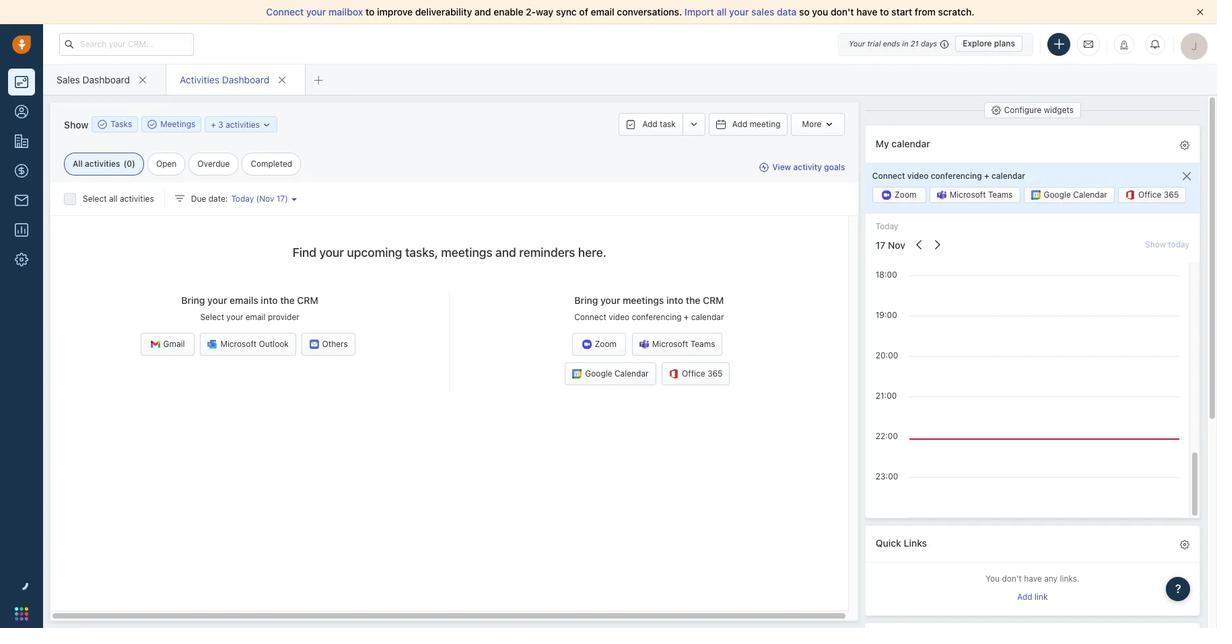 Task type: describe. For each thing, give the bounding box(es) containing it.
overdue
[[198, 159, 230, 169]]

sync
[[556, 6, 577, 18]]

explore plans
[[963, 38, 1015, 48]]

1 vertical spatial microsoft teams button
[[632, 334, 723, 356]]

mailbox
[[329, 6, 363, 18]]

activities dashboard
[[180, 74, 269, 85]]

the for emails
[[280, 295, 295, 307]]

link
[[1035, 592, 1048, 602]]

18:00
[[876, 270, 897, 280]]

connect your mailbox link
[[266, 6, 366, 18]]

1 horizontal spatial conferencing
[[931, 171, 982, 181]]

+ 3 activities link
[[211, 118, 272, 131]]

1 horizontal spatial video
[[908, 171, 929, 181]]

so
[[799, 6, 810, 18]]

+ 3 activities
[[211, 120, 260, 130]]

deliverability
[[415, 6, 472, 18]]

any
[[1044, 575, 1058, 585]]

the for meetings
[[686, 295, 700, 307]]

find
[[293, 246, 316, 260]]

microsoft outlook button
[[200, 334, 296, 356]]

connect video conferencing + calendar
[[873, 171, 1026, 181]]

my
[[876, 138, 889, 149]]

connect for connect video conferencing + calendar
[[873, 171, 905, 181]]

+ inside "link"
[[211, 120, 216, 130]]

1 horizontal spatial and
[[496, 246, 516, 260]]

office 365 button for google calendar 'button' corresponding to bottom microsoft teams button
[[662, 363, 730, 386]]

sales dashboard
[[57, 74, 130, 85]]

date:
[[209, 194, 228, 204]]

1 vertical spatial +
[[984, 171, 990, 181]]

0
[[127, 159, 132, 169]]

zoom for bottom microsoft teams button zoom button
[[595, 340, 617, 350]]

2-
[[526, 6, 536, 18]]

way
[[536, 6, 554, 18]]

office for google calendar 'button' related to microsoft teams button to the top
[[1139, 190, 1162, 200]]

sales
[[57, 74, 80, 85]]

0 horizontal spatial (
[[124, 159, 127, 169]]

0 vertical spatial microsoft teams button
[[930, 187, 1020, 204]]

your left sales
[[729, 6, 749, 18]]

scratch.
[[938, 6, 975, 18]]

22:00
[[876, 431, 898, 441]]

activities for all
[[120, 194, 154, 204]]

tasks
[[111, 119, 132, 130]]

configure widgets
[[1004, 105, 1074, 115]]

your for bring your meetings into the crm connect video conferencing + calendar
[[601, 295, 620, 307]]

activities for 3
[[226, 120, 260, 130]]

20:00
[[876, 351, 898, 361]]

you
[[812, 6, 828, 18]]

1 horizontal spatial nov
[[888, 240, 906, 251]]

today ( nov 17 )
[[231, 194, 288, 204]]

start
[[892, 6, 913, 18]]

down image
[[262, 120, 272, 130]]

your for find your upcoming tasks, meetings and reminders here.
[[319, 246, 344, 260]]

add for add task
[[642, 119, 658, 129]]

tasks,
[[405, 246, 438, 260]]

21
[[911, 39, 919, 48]]

all activities ( 0 )
[[73, 159, 135, 169]]

find your upcoming tasks, meetings and reminders here.
[[293, 246, 607, 260]]

google calendar for google calendar 'button' corresponding to bottom microsoft teams button
[[585, 369, 649, 379]]

google calendar button for microsoft teams button to the top
[[1024, 187, 1115, 204]]

conversations.
[[617, 6, 682, 18]]

google for google calendar 'button' corresponding to bottom microsoft teams button
[[585, 369, 612, 379]]

upcoming
[[347, 246, 402, 260]]

add meeting
[[732, 119, 781, 129]]

add meeting button
[[709, 113, 788, 136]]

21:00
[[876, 391, 897, 401]]

0 horizontal spatial and
[[475, 6, 491, 18]]

) for today ( nov 17 )
[[285, 194, 288, 204]]

enable
[[494, 6, 524, 18]]

outlook
[[259, 340, 289, 350]]

Search your CRM... text field
[[59, 33, 194, 56]]

quick
[[876, 538, 902, 550]]

my calendar
[[876, 138, 930, 149]]

365 for google calendar 'button' related to microsoft teams button to the top
[[1164, 190, 1179, 200]]

ends
[[883, 39, 900, 48]]

0 vertical spatial email
[[591, 6, 615, 18]]

zoom for zoom button associated with microsoft teams button to the top
[[895, 190, 917, 200]]

your down emails
[[226, 313, 243, 323]]

what's new image
[[1120, 40, 1129, 49]]

your
[[849, 39, 865, 48]]

add link
[[1018, 592, 1048, 602]]

all
[[73, 159, 83, 169]]

view activity goals link
[[760, 162, 845, 173]]

plans
[[994, 38, 1015, 48]]

connect your mailbox to improve deliverability and enable 2-way sync of email conversations. import all your sales data so you don't have to start from scratch.
[[266, 6, 975, 18]]

crm for bring your emails into the crm
[[297, 295, 318, 307]]

bring for bring your emails into the crm
[[181, 295, 205, 307]]

0 vertical spatial select
[[83, 194, 107, 204]]

calendar for google calendar 'button' corresponding to bottom microsoft teams button
[[615, 369, 649, 379]]

import
[[685, 6, 714, 18]]

office 365 button for google calendar 'button' related to microsoft teams button to the top
[[1118, 187, 1187, 204]]

microsoft for bring your emails into the crm
[[220, 340, 257, 350]]

provider
[[268, 313, 300, 323]]

0 vertical spatial 17
[[277, 194, 285, 204]]

1 vertical spatial have
[[1024, 575, 1042, 585]]

1 to from the left
[[366, 6, 375, 18]]

microsoft teams for google calendar 'button' corresponding to bottom microsoft teams button
[[652, 340, 715, 350]]

bring for bring your meetings into the crm
[[575, 295, 598, 307]]

bring your meetings into the crm connect video conferencing + calendar
[[574, 295, 724, 323]]

quick links
[[876, 538, 927, 550]]

explore plans link
[[956, 36, 1023, 52]]

configure
[[1004, 105, 1042, 115]]

google for google calendar 'button' related to microsoft teams button to the top
[[1044, 190, 1071, 200]]

widgets
[[1044, 105, 1074, 115]]

meeting
[[750, 119, 781, 129]]

teams for microsoft teams button to the top
[[988, 190, 1013, 200]]

1 vertical spatial (
[[256, 194, 259, 204]]

view
[[772, 163, 791, 173]]

here.
[[578, 246, 607, 260]]

import all your sales data link
[[685, 6, 799, 18]]

your trial ends in 21 days
[[849, 39, 937, 48]]

0 vertical spatial nov
[[259, 194, 274, 204]]

1 horizontal spatial all
[[717, 6, 727, 18]]

open
[[156, 159, 177, 169]]

email inside bring your emails into the crm select your email provider
[[246, 313, 266, 323]]

1 vertical spatial calendar
[[992, 171, 1026, 181]]

view activity goals
[[772, 163, 845, 173]]

others
[[322, 340, 348, 350]]

meetings inside bring your meetings into the crm connect video conferencing + calendar
[[623, 295, 664, 307]]

meetings
[[160, 119, 195, 130]]



Task type: locate. For each thing, give the bounding box(es) containing it.
1 vertical spatial zoom button
[[573, 334, 626, 356]]

today for today ( nov 17 )
[[231, 194, 254, 204]]

trial
[[867, 39, 881, 48]]

0 horizontal spatial have
[[857, 6, 878, 18]]

into for meetings
[[667, 295, 684, 307]]

+ inside bring your meetings into the crm connect video conferencing + calendar
[[684, 313, 689, 323]]

activities down 0
[[120, 194, 154, 204]]

0 horizontal spatial calendar
[[615, 369, 649, 379]]

office 365 for google calendar 'button' corresponding to bottom microsoft teams button
[[682, 369, 723, 379]]

your inside bring your meetings into the crm connect video conferencing + calendar
[[601, 295, 620, 307]]

google calendar button
[[1024, 187, 1115, 204], [565, 363, 656, 386]]

have up trial on the right top
[[857, 6, 878, 18]]

more
[[802, 119, 822, 129]]

due date:
[[191, 194, 228, 204]]

0 vertical spatial microsoft teams
[[950, 190, 1013, 200]]

1 vertical spatial microsoft teams
[[652, 340, 715, 350]]

google
[[1044, 190, 1071, 200], [585, 369, 612, 379]]

connect left mailbox
[[266, 6, 304, 18]]

1 horizontal spatial +
[[684, 313, 689, 323]]

0 horizontal spatial add
[[642, 119, 658, 129]]

0 horizontal spatial the
[[280, 295, 295, 307]]

1 vertical spatial nov
[[888, 240, 906, 251]]

microsoft teams button down bring your meetings into the crm connect video conferencing + calendar
[[632, 334, 723, 356]]

add link link
[[1018, 592, 1048, 606]]

completed
[[251, 159, 292, 169]]

calendar
[[892, 138, 930, 149], [992, 171, 1026, 181], [691, 313, 724, 323]]

2 dashboard from the left
[[222, 74, 269, 85]]

1 horizontal spatial crm
[[703, 295, 724, 307]]

1 horizontal spatial google calendar button
[[1024, 187, 1115, 204]]

email down emails
[[246, 313, 266, 323]]

from
[[915, 6, 936, 18]]

add for add meeting
[[732, 119, 748, 129]]

add
[[642, 119, 658, 129], [732, 119, 748, 129], [1018, 592, 1033, 602]]

1 vertical spatial google calendar button
[[565, 363, 656, 386]]

the inside bring your meetings into the crm connect video conferencing + calendar
[[686, 295, 700, 307]]

add left task
[[642, 119, 658, 129]]

0 horizontal spatial meetings
[[441, 246, 493, 260]]

your left mailbox
[[306, 6, 326, 18]]

1 horizontal spatial select
[[200, 313, 224, 323]]

( down completed in the top left of the page
[[256, 194, 259, 204]]

2 vertical spatial +
[[684, 313, 689, 323]]

365 for google calendar 'button' corresponding to bottom microsoft teams button
[[708, 369, 723, 379]]

task
[[660, 119, 676, 129]]

2 horizontal spatial +
[[984, 171, 990, 181]]

microsoft
[[950, 190, 986, 200], [220, 340, 257, 350], [652, 340, 688, 350]]

1 horizontal spatial to
[[880, 6, 889, 18]]

days
[[921, 39, 937, 48]]

your right find
[[319, 246, 344, 260]]

0 vertical spatial don't
[[831, 6, 854, 18]]

goals
[[824, 163, 845, 173]]

into inside bring your emails into the crm select your email provider
[[261, 295, 278, 307]]

google calendar for google calendar 'button' related to microsoft teams button to the top
[[1044, 190, 1108, 200]]

today for today
[[876, 222, 899, 232]]

2 vertical spatial calendar
[[691, 313, 724, 323]]

1 vertical spatial today
[[876, 222, 899, 232]]

and left reminders
[[496, 246, 516, 260]]

0 vertical spatial and
[[475, 6, 491, 18]]

zoom button up 17 nov
[[873, 187, 926, 204]]

1 into from the left
[[261, 295, 278, 307]]

0 horizontal spatial office 365
[[682, 369, 723, 379]]

0 horizontal spatial select
[[83, 194, 107, 204]]

microsoft outlook
[[220, 340, 289, 350]]

and
[[475, 6, 491, 18], [496, 246, 516, 260]]

google calendar
[[1044, 190, 1108, 200], [585, 369, 649, 379]]

add left "link"
[[1018, 592, 1033, 602]]

gmail
[[163, 340, 185, 350]]

0 horizontal spatial microsoft
[[220, 340, 257, 350]]

your for connect your mailbox to improve deliverability and enable 2-way sync of email conversations. import all your sales data so you don't have to start from scratch.
[[306, 6, 326, 18]]

0 horizontal spatial +
[[211, 120, 216, 130]]

1 horizontal spatial microsoft teams
[[950, 190, 1013, 200]]

2 vertical spatial activities
[[120, 194, 154, 204]]

add task button
[[619, 113, 683, 136]]

email right of
[[591, 6, 615, 18]]

0 horizontal spatial office
[[682, 369, 705, 379]]

zoom button for microsoft teams button to the top
[[873, 187, 926, 204]]

connect down my
[[873, 171, 905, 181]]

23:00
[[876, 472, 898, 482]]

send email image
[[1084, 38, 1093, 50]]

show
[[64, 119, 88, 130]]

microsoft teams down bring your meetings into the crm connect video conferencing + calendar
[[652, 340, 715, 350]]

office 365 button
[[1118, 187, 1187, 204], [662, 363, 730, 386]]

0 horizontal spatial conferencing
[[632, 313, 682, 323]]

add inside button
[[642, 119, 658, 129]]

crm inside bring your meetings into the crm connect video conferencing + calendar
[[703, 295, 724, 307]]

0 vertical spatial )
[[132, 159, 135, 169]]

calendar inside bring your meetings into the crm connect video conferencing + calendar
[[691, 313, 724, 323]]

0 vertical spatial office 365
[[1139, 190, 1179, 200]]

nov down completed in the top left of the page
[[259, 194, 274, 204]]

0 horizontal spatial don't
[[831, 6, 854, 18]]

bring
[[181, 295, 205, 307], [575, 295, 598, 307]]

microsoft teams down connect video conferencing + calendar
[[950, 190, 1013, 200]]

crm for bring your meetings into the crm
[[703, 295, 724, 307]]

add inside button
[[732, 119, 748, 129]]

meetings
[[441, 246, 493, 260], [623, 295, 664, 307]]

you
[[986, 575, 1000, 585]]

1 bring from the left
[[181, 295, 205, 307]]

select all activities
[[83, 194, 154, 204]]

1 horizontal spatial microsoft
[[652, 340, 688, 350]]

gmail button
[[141, 334, 195, 356]]

1 horizontal spatial into
[[667, 295, 684, 307]]

0 horizontal spatial teams
[[691, 340, 715, 350]]

office for google calendar 'button' corresponding to bottom microsoft teams button
[[682, 369, 705, 379]]

2 to from the left
[[880, 6, 889, 18]]

connect down here.
[[574, 313, 607, 323]]

configure widgets button
[[984, 102, 1081, 119]]

1 vertical spatial )
[[285, 194, 288, 204]]

and left enable
[[475, 6, 491, 18]]

improve
[[377, 6, 413, 18]]

activities inside "link"
[[226, 120, 260, 130]]

video
[[908, 171, 929, 181], [609, 313, 630, 323]]

1 horizontal spatial calendar
[[892, 138, 930, 149]]

to left start
[[880, 6, 889, 18]]

zoom down bring your meetings into the crm connect video conferencing + calendar
[[595, 340, 617, 350]]

office 365 for google calendar 'button' related to microsoft teams button to the top
[[1139, 190, 1179, 200]]

select inside bring your emails into the crm select your email provider
[[200, 313, 224, 323]]

0 vertical spatial calendar
[[1073, 190, 1108, 200]]

the inside bring your emails into the crm select your email provider
[[280, 295, 295, 307]]

activities right the "all"
[[85, 159, 120, 169]]

zoom
[[895, 190, 917, 200], [595, 340, 617, 350]]

0 horizontal spatial office 365 button
[[662, 363, 730, 386]]

today
[[231, 194, 254, 204], [876, 222, 899, 232]]

3
[[218, 120, 223, 130]]

1 horizontal spatial 17
[[876, 240, 886, 251]]

365
[[1164, 190, 1179, 200], [708, 369, 723, 379]]

0 horizontal spatial all
[[109, 194, 118, 204]]

have up add link
[[1024, 575, 1042, 585]]

add for add link
[[1018, 592, 1033, 602]]

emails
[[230, 295, 258, 307]]

0 horizontal spatial calendar
[[691, 313, 724, 323]]

1 the from the left
[[280, 295, 295, 307]]

0 vertical spatial video
[[908, 171, 929, 181]]

select up microsoft outlook button
[[200, 313, 224, 323]]

microsoft teams
[[950, 190, 1013, 200], [652, 340, 715, 350]]

today right date:
[[231, 194, 254, 204]]

0 horizontal spatial zoom button
[[573, 334, 626, 356]]

1 vertical spatial 365
[[708, 369, 723, 379]]

all right import
[[717, 6, 727, 18]]

1 horizontal spatial zoom
[[895, 190, 917, 200]]

calendar for google calendar 'button' related to microsoft teams button to the top
[[1073, 190, 1108, 200]]

microsoft for bring your meetings into the crm
[[652, 340, 688, 350]]

bring inside bring your meetings into the crm connect video conferencing + calendar
[[575, 295, 598, 307]]

close image
[[1197, 9, 1204, 15]]

conferencing
[[931, 171, 982, 181], [632, 313, 682, 323]]

2 into from the left
[[667, 295, 684, 307]]

your left emails
[[207, 295, 227, 307]]

1 vertical spatial conferencing
[[632, 313, 682, 323]]

to right mailbox
[[366, 6, 375, 18]]

due
[[191, 194, 206, 204]]

links.
[[1060, 575, 1080, 585]]

google calendar button for bottom microsoft teams button
[[565, 363, 656, 386]]

links
[[904, 538, 927, 550]]

select
[[83, 194, 107, 204], [200, 313, 224, 323]]

nov up 18:00
[[888, 240, 906, 251]]

0 horizontal spatial nov
[[259, 194, 274, 204]]

+ 3 activities button
[[205, 116, 278, 133]]

bring inside bring your emails into the crm select your email provider
[[181, 295, 205, 307]]

0 vertical spatial 365
[[1164, 190, 1179, 200]]

dashboard for sales dashboard
[[83, 74, 130, 85]]

more button
[[791, 113, 845, 136], [791, 113, 845, 136]]

dashboard up + 3 activities "link"
[[222, 74, 269, 85]]

( up select all activities
[[124, 159, 127, 169]]

1 vertical spatial 17
[[876, 240, 886, 251]]

activities right 3 on the top left of the page
[[226, 120, 260, 130]]

1 horizontal spatial zoom button
[[873, 187, 926, 204]]

0 vertical spatial google calendar
[[1044, 190, 1108, 200]]

0 horizontal spatial crm
[[297, 295, 318, 307]]

microsoft teams button
[[930, 187, 1020, 204], [632, 334, 723, 356]]

+
[[211, 120, 216, 130], [984, 171, 990, 181], [684, 313, 689, 323]]

) left open
[[132, 159, 135, 169]]

0 horizontal spatial today
[[231, 194, 254, 204]]

bring your emails into the crm select your email provider
[[181, 295, 318, 323]]

1 horizontal spatial today
[[876, 222, 899, 232]]

microsoft teams for google calendar 'button' related to microsoft teams button to the top
[[950, 190, 1013, 200]]

teams
[[988, 190, 1013, 200], [691, 340, 715, 350]]

0 horizontal spatial dashboard
[[83, 74, 130, 85]]

into inside bring your meetings into the crm connect video conferencing + calendar
[[667, 295, 684, 307]]

nov
[[259, 194, 274, 204], [888, 240, 906, 251]]

to
[[366, 6, 375, 18], [880, 6, 889, 18]]

reminders
[[519, 246, 575, 260]]

) down completed in the top left of the page
[[285, 194, 288, 204]]

17 nov
[[876, 240, 906, 251]]

) for all activities ( 0 )
[[132, 159, 135, 169]]

all down all activities ( 0 )
[[109, 194, 118, 204]]

0 horizontal spatial to
[[366, 6, 375, 18]]

0 vertical spatial have
[[857, 6, 878, 18]]

1 horizontal spatial bring
[[575, 295, 598, 307]]

conferencing inside bring your meetings into the crm connect video conferencing + calendar
[[632, 313, 682, 323]]

add left "meeting"
[[732, 119, 748, 129]]

0 horizontal spatial microsoft teams button
[[632, 334, 723, 356]]

1 vertical spatial google
[[585, 369, 612, 379]]

0 vertical spatial zoom
[[895, 190, 917, 200]]

today up 17 nov
[[876, 222, 899, 232]]

0 horizontal spatial google calendar button
[[565, 363, 656, 386]]

1 vertical spatial don't
[[1002, 575, 1022, 585]]

connect
[[266, 6, 304, 18], [873, 171, 905, 181], [574, 313, 607, 323]]

office 365
[[1139, 190, 1179, 200], [682, 369, 723, 379]]

bring up gmail
[[181, 295, 205, 307]]

in
[[902, 39, 909, 48]]

1 horizontal spatial calendar
[[1073, 190, 1108, 200]]

1 vertical spatial email
[[246, 313, 266, 323]]

2 horizontal spatial add
[[1018, 592, 1033, 602]]

)
[[132, 159, 135, 169], [285, 194, 288, 204]]

activities
[[180, 74, 219, 85]]

0 horizontal spatial google
[[585, 369, 612, 379]]

teams for bottom microsoft teams button
[[691, 340, 715, 350]]

bring down here.
[[575, 295, 598, 307]]

0 vertical spatial connect
[[266, 6, 304, 18]]

teams down bring your meetings into the crm connect video conferencing + calendar
[[691, 340, 715, 350]]

add task
[[642, 119, 676, 129]]

the
[[280, 295, 295, 307], [686, 295, 700, 307]]

microsoft down bring your meetings into the crm connect video conferencing + calendar
[[652, 340, 688, 350]]

1 vertical spatial office 365 button
[[662, 363, 730, 386]]

1 vertical spatial all
[[109, 194, 118, 204]]

1 horizontal spatial email
[[591, 6, 615, 18]]

0 vertical spatial meetings
[[441, 246, 493, 260]]

1 crm from the left
[[297, 295, 318, 307]]

1 horizontal spatial office 365
[[1139, 190, 1179, 200]]

2 crm from the left
[[703, 295, 724, 307]]

1 dashboard from the left
[[83, 74, 130, 85]]

dashboard right sales
[[83, 74, 130, 85]]

1 vertical spatial google calendar
[[585, 369, 649, 379]]

1 horizontal spatial google calendar
[[1044, 190, 1108, 200]]

0 horizontal spatial 17
[[277, 194, 285, 204]]

activity
[[793, 163, 822, 173]]

1 vertical spatial office 365
[[682, 369, 723, 379]]

your for bring your emails into the crm select your email provider
[[207, 295, 227, 307]]

sales
[[752, 6, 775, 18]]

1 horizontal spatial the
[[686, 295, 700, 307]]

0 horizontal spatial )
[[132, 159, 135, 169]]

dashboard for activities dashboard
[[222, 74, 269, 85]]

connect for connect your mailbox to improve deliverability and enable 2-way sync of email conversations. import all your sales data so you don't have to start from scratch.
[[266, 6, 304, 18]]

dashboard
[[83, 74, 130, 85], [222, 74, 269, 85]]

19:00
[[876, 310, 897, 320]]

data
[[777, 6, 797, 18]]

select down all activities ( 0 )
[[83, 194, 107, 204]]

1 vertical spatial calendar
[[615, 369, 649, 379]]

1 horizontal spatial office
[[1139, 190, 1162, 200]]

connect inside bring your meetings into the crm connect video conferencing + calendar
[[574, 313, 607, 323]]

2 horizontal spatial connect
[[873, 171, 905, 181]]

microsoft down connect video conferencing + calendar
[[950, 190, 986, 200]]

microsoft inside button
[[220, 340, 257, 350]]

0 vertical spatial today
[[231, 194, 254, 204]]

zoom button for bottom microsoft teams button
[[573, 334, 626, 356]]

your down here.
[[601, 295, 620, 307]]

0 vertical spatial office
[[1139, 190, 1162, 200]]

17 down completed in the top left of the page
[[277, 194, 285, 204]]

17 up 18:00
[[876, 240, 886, 251]]

explore
[[963, 38, 992, 48]]

2 horizontal spatial microsoft
[[950, 190, 986, 200]]

microsoft left the 'outlook'
[[220, 340, 257, 350]]

0 horizontal spatial 365
[[708, 369, 723, 379]]

1 horizontal spatial (
[[256, 194, 259, 204]]

you don't have any links.
[[986, 575, 1080, 585]]

crm inside bring your emails into the crm select your email provider
[[297, 295, 318, 307]]

zoom button down bring your meetings into the crm connect video conferencing + calendar
[[573, 334, 626, 356]]

1 vertical spatial activities
[[85, 159, 120, 169]]

2 the from the left
[[686, 295, 700, 307]]

0 horizontal spatial into
[[261, 295, 278, 307]]

zoom down connect video conferencing + calendar
[[895, 190, 917, 200]]

freshworks switcher image
[[15, 608, 28, 621]]

0 horizontal spatial connect
[[266, 6, 304, 18]]

video inside bring your meetings into the crm connect video conferencing + calendar
[[609, 313, 630, 323]]

teams down connect video conferencing + calendar
[[988, 190, 1013, 200]]

zoom button
[[873, 187, 926, 204], [573, 334, 626, 356]]

17
[[277, 194, 285, 204], [876, 240, 886, 251]]

2 bring from the left
[[575, 295, 598, 307]]

into for emails
[[261, 295, 278, 307]]

1 horizontal spatial meetings
[[623, 295, 664, 307]]

microsoft teams button down connect video conferencing + calendar
[[930, 187, 1020, 204]]

others button
[[302, 334, 356, 356]]



Task type: vqa. For each thing, say whether or not it's contained in the screenshot.
my
yes



